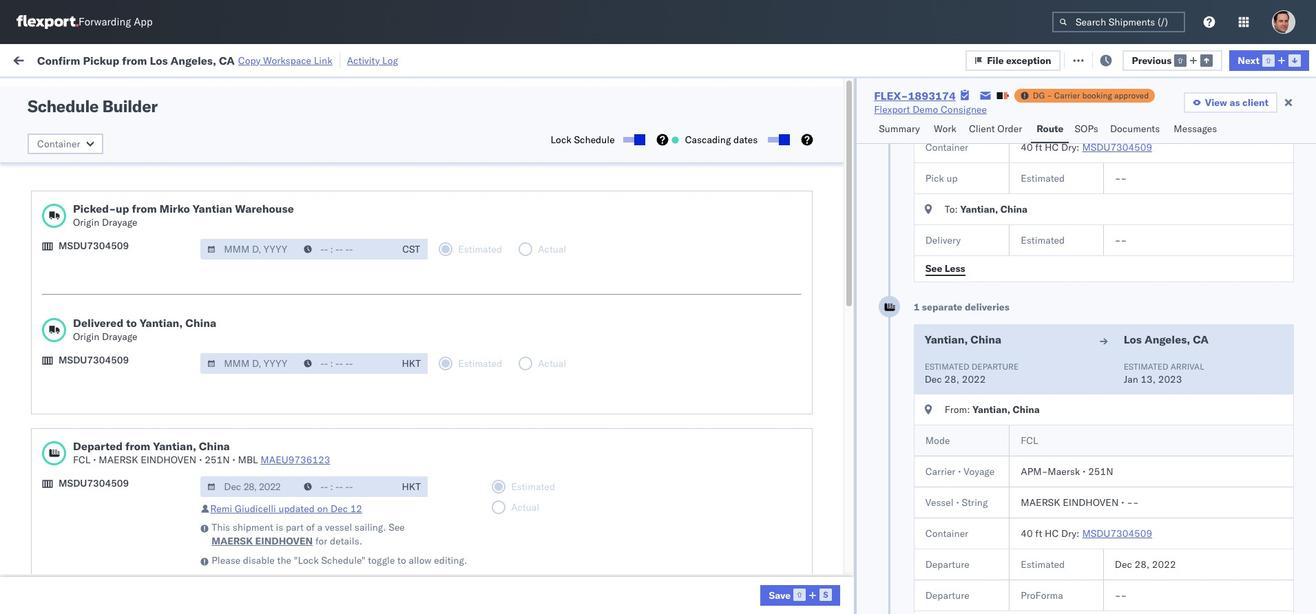 Task type: locate. For each thing, give the bounding box(es) containing it.
2 zimu3048342 from the top
[[986, 545, 1051, 558]]

0 vertical spatial schedule pickup from rotterdam, netherlands link
[[32, 416, 206, 443]]

up right pick
[[947, 172, 958, 185]]

2 schedule pickup from rotterdam, netherlands link from the top
[[32, 537, 206, 564]]

to up confirm pickup from los angeles, ca link
[[126, 316, 137, 330]]

1 horizontal spatial to
[[397, 554, 406, 567]]

part
[[286, 521, 304, 534]]

flexport
[[874, 103, 910, 116]]

details.
[[330, 535, 362, 548]]

4 lhuu7894563, uetu5238478 from the top
[[892, 363, 1032, 375]]

work
[[39, 50, 75, 69]]

2 11:59 pm pdt, nov 4, 2022 from the top
[[232, 181, 359, 194]]

5:30 pm pst, jan 30, 2023
[[232, 515, 356, 527], [232, 545, 356, 558]]

hc for first msdu7304509 button from the top of the page
[[1045, 141, 1059, 154]]

confirm pickup from rotterdam, netherlands button
[[32, 567, 206, 596]]

workitem
[[15, 112, 51, 123]]

file exception up dg
[[987, 54, 1051, 66]]

estimated down to: yantian, china
[[1021, 234, 1065, 247]]

message
[[186, 53, 224, 66]]

1 ft from the top
[[1035, 141, 1042, 154]]

1 vertical spatial hkt
[[402, 481, 421, 493]]

0 vertical spatial dry
[[1061, 141, 1077, 154]]

jaehyung choi - test origin agent
[[1167, 394, 1316, 406]]

choi
[[1210, 394, 1230, 406]]

1 horizontal spatial eindhoven
[[255, 535, 313, 548]]

numbers inside container numbers
[[892, 118, 926, 128]]

at
[[274, 53, 283, 66]]

delivery down confirm delivery button
[[75, 393, 110, 405]]

3 ocean fcl from the top
[[442, 242, 491, 254]]

1 vertical spatial work
[[934, 123, 957, 135]]

delivery up confirm pickup from rotterdam, netherlands in the bottom of the page
[[75, 514, 110, 527]]

0 vertical spatial 11:59 pm pdt, nov 4, 2022
[[232, 151, 359, 164]]

0 vertical spatial upload customs clearance documents link
[[32, 241, 203, 254]]

4 schedule pickup from los angeles, ca from the top
[[32, 272, 201, 284]]

1 vertical spatial omkar savant
[[1167, 333, 1228, 345]]

warehouse
[[235, 202, 294, 216]]

feb
[[303, 575, 320, 588]]

-- : -- -- text field for delivered to yantian, china
[[297, 353, 395, 374]]

confirm for confirm delivery
[[32, 363, 67, 375]]

ceau7522281, up 'to:'
[[892, 181, 962, 194]]

2 schedule pickup from rotterdam, netherlands button from the top
[[32, 537, 206, 566]]

appointment up delivered to yantian, china origin drayage
[[113, 302, 169, 314]]

omkar for ceau7522281, hlxu6269489, hlxu8034992
[[1167, 151, 1196, 164]]

nyku9743990 for schedule delivery appointment
[[892, 514, 959, 527]]

schedule delivery appointment link up picked-
[[32, 180, 169, 194]]

lhuu7894563,
[[892, 272, 963, 284], [892, 302, 963, 315], [892, 333, 963, 345], [892, 363, 963, 375]]

2 savant from the top
[[1198, 333, 1228, 345]]

2130384 up save button on the bottom right
[[827, 545, 869, 558]]

0 vertical spatial gaurav jawla
[[1167, 121, 1224, 133]]

ceau7522281, down demo
[[892, 121, 962, 133]]

30, down a
[[314, 545, 329, 558]]

ocean
[[566, 121, 595, 133], [661, 121, 689, 133], [442, 151, 471, 164], [566, 151, 595, 164], [661, 151, 689, 164], [442, 181, 471, 194], [566, 181, 595, 194], [661, 181, 689, 194], [442, 242, 471, 254], [566, 242, 595, 254], [442, 363, 471, 376], [566, 363, 595, 376], [442, 424, 471, 436], [442, 485, 471, 497], [442, 515, 471, 527], [442, 545, 471, 558], [442, 575, 471, 588]]

lhuu7894563, down '1' in the right of the page
[[892, 333, 963, 345]]

2 lhuu7894563, uetu5238478 from the top
[[892, 302, 1032, 315]]

11:00 down disable
[[232, 575, 259, 588]]

2 horizontal spatial maersk
[[1021, 497, 1060, 509]]

ready
[[106, 85, 130, 95]]

nyku9743990
[[892, 514, 959, 527], [892, 545, 959, 557]]

delivery down confirm pickup from los angeles, ca button
[[69, 363, 105, 375]]

0 vertical spatial 11:00
[[232, 242, 259, 254]]

pdt, for schedule delivery appointment
[[279, 181, 301, 194]]

205
[[317, 53, 335, 66]]

estimated
[[1021, 172, 1065, 185], [1021, 234, 1065, 247], [925, 362, 969, 372], [1124, 362, 1169, 372], [1021, 559, 1065, 571]]

2 flex-2130387 from the top
[[798, 424, 869, 436]]

flex-1893174 link
[[874, 89, 956, 103]]

1 ocean fcl from the top
[[442, 151, 491, 164]]

lhuu7894563, uetu5238478 for schedule delivery appointment
[[892, 302, 1032, 315]]

up for picked-
[[116, 202, 129, 216]]

1 horizontal spatial see
[[925, 262, 942, 274]]

3 maeu9408431 from the top
[[986, 485, 1055, 497]]

confirm pickup from rotterdam, netherlands link
[[32, 567, 206, 595]]

karl
[[749, 394, 767, 406], [749, 424, 767, 436], [749, 485, 767, 497], [749, 515, 767, 527], [749, 545, 767, 558], [749, 575, 767, 588]]

1 vertical spatial departure
[[925, 590, 970, 602]]

1 vertical spatial up
[[116, 202, 129, 216]]

pdt,
[[279, 151, 301, 164], [279, 181, 301, 194], [279, 212, 301, 224]]

account
[[702, 394, 738, 406], [702, 424, 738, 436], [702, 485, 738, 497], [702, 515, 738, 527], [702, 545, 738, 558], [702, 575, 738, 588]]

gvcu5265864 for 8:30 pm pst, jan 23, 2023
[[892, 424, 959, 436]]

2 clearance from the top
[[107, 484, 151, 496]]

0 vertical spatial jawla
[[1200, 121, 1224, 133]]

2 uetu5238478 from the top
[[965, 302, 1032, 315]]

0 vertical spatial to
[[126, 316, 137, 330]]

1 schedule delivery appointment from the top
[[32, 181, 169, 193]]

1 vertical spatial jawla
[[1200, 181, 1224, 194]]

6:00
[[232, 363, 253, 376]]

schedule delivery appointment link for fourth schedule delivery appointment button from the top of the page
[[32, 513, 169, 527]]

estimated for departure
[[1021, 559, 1065, 571]]

8:30
[[232, 424, 253, 436], [232, 485, 253, 497]]

0 vertical spatial nyku9743990
[[892, 514, 959, 527]]

2023 right 2,
[[333, 575, 357, 588]]

confirm for confirm pickup from los angeles, ca copy workspace link
[[37, 53, 80, 67]]

origin inside delivered to yantian, china origin drayage
[[73, 331, 99, 343]]

schedule delivery appointment up confirm pickup from rotterdam, netherlands in the bottom of the page
[[32, 514, 169, 527]]

hlxu8034992 for schedule delivery appointment
[[1038, 181, 1105, 194]]

1 hkt from the top
[[402, 357, 421, 370]]

3 2130387 from the top
[[827, 485, 869, 497]]

0 horizontal spatial on
[[317, 503, 328, 515]]

0 vertical spatial schedule pickup from rotterdam, netherlands
[[32, 416, 179, 443]]

3 netherlands from the top
[[32, 582, 86, 594]]

estimated for pick up
[[1021, 172, 1065, 185]]

1 upload customs clearance documents from the top
[[32, 241, 203, 254]]

0 vertical spatial omkar
[[1167, 151, 1196, 164]]

msdu7304509 down departed
[[59, 477, 129, 490]]

2 appointment from the top
[[113, 302, 169, 314]]

confirm delivery
[[32, 363, 105, 375]]

drayage down delivered
[[102, 331, 137, 343]]

1 vertical spatial drayage
[[102, 331, 137, 343]]

1 savant from the top
[[1198, 151, 1228, 164]]

see
[[925, 262, 942, 274], [389, 521, 405, 534]]

string
[[962, 497, 988, 509]]

: down sops
[[1077, 141, 1079, 154]]

import work
[[117, 53, 175, 66]]

0 vertical spatial msdu7304509 button
[[1082, 141, 1152, 154]]

251n right maersk
[[1088, 466, 1113, 478]]

pickup for 1st schedule pickup from los angeles, ca button from the top
[[75, 120, 105, 133]]

zimu3048342
[[986, 515, 1051, 527], [986, 545, 1051, 558]]

1 vertical spatial ft
[[1035, 528, 1042, 540]]

delivery for confirm delivery button
[[69, 363, 105, 375]]

1 vertical spatial see
[[389, 521, 405, 534]]

0 vertical spatial 40 ft hc dry : msdu7304509
[[1021, 141, 1152, 154]]

schedule delivery appointment link up confirm pickup from rotterdam, netherlands in the bottom of the page
[[32, 513, 169, 527]]

1 schedule pickup from rotterdam, netherlands link from the top
[[32, 416, 206, 443]]

1 horizontal spatial 28,
[[944, 373, 959, 386]]

flex-2130387
[[798, 394, 869, 406], [798, 424, 869, 436], [798, 485, 869, 497], [798, 575, 869, 588]]

netherlands inside confirm pickup from rotterdam, netherlands
[[32, 582, 86, 594]]

0 vertical spatial flex-2130384
[[798, 515, 869, 527]]

1 vertical spatial clearance
[[107, 484, 151, 496]]

0 vertical spatial 5:30 pm pst, jan 30, 2023
[[232, 515, 356, 527]]

estimated down route button
[[1021, 172, 1065, 185]]

ceau7522281, hlxu6269489, hlxu8034992 for upload customs clearance documents
[[892, 242, 1105, 254]]

maeu9408431 up proforma
[[986, 575, 1055, 588]]

nyku9743990 for schedule pickup from rotterdam, netherlands
[[892, 545, 959, 557]]

mbl
[[238, 454, 258, 466]]

schedule delivery appointment button down confirm delivery button
[[32, 392, 169, 407]]

my work
[[14, 50, 75, 69]]

1 vertical spatial 40 ft hc dry : msdu7304509
[[1021, 528, 1152, 540]]

3 lhuu7894563, uetu5238478 from the top
[[892, 333, 1032, 345]]

1 vertical spatial omkar
[[1167, 333, 1196, 345]]

schedule delivery appointment link for third schedule delivery appointment button from the top
[[32, 392, 169, 406]]

5:30 right the this
[[232, 515, 253, 527]]

snoozed
[[288, 85, 320, 95]]

3 test123456 from the top
[[986, 181, 1044, 194]]

6 ocean fcl from the top
[[442, 485, 491, 497]]

from inside picked-up from mirko yantian warehouse origin drayage
[[132, 202, 157, 216]]

1 schedule pickup from los angeles, ca link from the top
[[32, 119, 201, 133]]

ocean fcl
[[442, 151, 491, 164], [442, 181, 491, 194], [442, 242, 491, 254], [442, 363, 491, 376], [442, 424, 491, 436], [442, 485, 491, 497], [442, 515, 491, 527], [442, 545, 491, 558], [442, 575, 491, 588]]

2 vertical spatial maersk
[[212, 535, 253, 548]]

numbers for container numbers
[[892, 118, 926, 128]]

uetu5238478
[[965, 272, 1032, 284], [965, 302, 1032, 315], [965, 333, 1032, 345], [965, 363, 1032, 375]]

1 vertical spatial upload customs clearance documents
[[32, 484, 203, 496]]

5 hlxu6269489, from the top
[[965, 242, 1035, 254]]

1 horizontal spatial work
[[934, 123, 957, 135]]

0 vertical spatial 5:30
[[232, 515, 253, 527]]

mmm d, yyyy text field up giudicelli
[[201, 477, 298, 497]]

schedule delivery appointment link down confirm delivery button
[[32, 392, 169, 406]]

in
[[206, 85, 214, 95]]

clearance inside button
[[107, 241, 151, 254]]

china up "departure"
[[971, 333, 1002, 346]]

1 vertical spatial 24,
[[320, 454, 335, 467]]

2 drayage from the top
[[102, 331, 137, 343]]

batch action
[[1238, 53, 1298, 66]]

3 schedule delivery appointment from the top
[[32, 393, 169, 405]]

28, inside estimated departure dec 28, 2022
[[944, 373, 959, 386]]

3 integration from the top
[[631, 485, 678, 497]]

1 horizontal spatial maersk
[[212, 535, 253, 548]]

4 schedule delivery appointment button from the top
[[32, 513, 169, 529]]

4 hlxu6269489, from the top
[[965, 211, 1035, 224]]

by:
[[50, 84, 63, 97]]

exception
[[1100, 53, 1145, 66], [1006, 54, 1051, 66]]

4 schedule delivery appointment from the top
[[32, 514, 169, 527]]

on right 205
[[338, 53, 349, 66]]

origin for jaehyung
[[1262, 394, 1288, 406]]

11:59 pm pdt, nov 4, 2022 for schedule delivery appointment
[[232, 181, 359, 194]]

apm-
[[1021, 466, 1048, 478]]

2023 inside estimated arrival jan 13, 2023
[[1158, 373, 1182, 386]]

zimu3048342 up proforma
[[986, 545, 1051, 558]]

ceau7522281, down pick
[[892, 211, 962, 224]]

client order
[[969, 123, 1022, 135]]

schedule pickup from los angeles, ca for second schedule pickup from los angeles, ca button from the bottom of the page
[[32, 272, 201, 284]]

omkar up arrival
[[1167, 333, 1196, 345]]

2 5:30 pm pst, jan 30, 2023 from the top
[[232, 545, 356, 558]]

gaurav jawla down view
[[1167, 121, 1224, 133]]

schedule pickup from los angeles, ca down workitem button
[[32, 150, 201, 163]]

departure
[[925, 559, 970, 571], [925, 590, 970, 602]]

jan left 13,
[[1124, 373, 1138, 386]]

9 resize handle column header from the left
[[1143, 107, 1160, 614]]

1 vertical spatial upload customs clearance documents link
[[32, 483, 203, 497]]

1 1889466 from the top
[[827, 272, 869, 285]]

flex-2130384 up save button on the bottom right
[[798, 545, 869, 558]]

confirm
[[37, 53, 80, 67], [32, 332, 67, 345], [32, 363, 67, 375], [32, 568, 67, 580]]

24, down 23,
[[320, 454, 335, 467]]

0 vertical spatial clearance
[[107, 241, 151, 254]]

2 ceau7522281, from the top
[[892, 151, 962, 163]]

MMM D, YYYY text field
[[201, 239, 298, 260], [201, 477, 298, 497]]

customs inside button
[[65, 241, 104, 254]]

40
[[1021, 141, 1033, 154], [1021, 528, 1033, 540]]

1 hc from the top
[[1045, 141, 1059, 154]]

2130384 for schedule pickup from rotterdam, netherlands
[[827, 545, 869, 558]]

lhuu7894563, uetu5238478 down yantian, china
[[892, 363, 1032, 375]]

file exception down search shipments (/) text box
[[1080, 53, 1145, 66]]

los for third schedule pickup from los angeles, ca button from the top
[[130, 211, 145, 223]]

gaurav jawla down the messages button
[[1167, 181, 1224, 194]]

1 schedule pickup from rotterdam, netherlands button from the top
[[32, 416, 206, 445]]

3 ceau7522281, hlxu6269489, hlxu8034992 from the top
[[892, 181, 1105, 194]]

dec 28, 2022
[[1115, 559, 1176, 571]]

for up builder
[[132, 85, 144, 95]]

1 vertical spatial msdu7304509 button
[[1082, 528, 1152, 540]]

(0)
[[224, 53, 242, 66]]

hc down route
[[1045, 141, 1059, 154]]

client
[[969, 123, 995, 135]]

status
[[75, 85, 100, 95]]

1 vertical spatial 5:30 pm pst, jan 30, 2023
[[232, 545, 356, 558]]

flex-2130384 down flex-1662119
[[798, 515, 869, 527]]

11:59 pm pst, jan 24, 2023
[[232, 454, 362, 467]]

schedule pickup from los angeles, ca
[[32, 120, 201, 133], [32, 150, 201, 163], [32, 211, 201, 223], [32, 272, 201, 284], [32, 454, 201, 466]]

integration
[[631, 394, 678, 406], [631, 424, 678, 436], [631, 485, 678, 497], [631, 515, 678, 527], [631, 545, 678, 558], [631, 575, 678, 588]]

maeu9408431 for 8:30 pm pst, jan 28, 2023
[[986, 485, 1055, 497]]

estimated down yantian, china
[[925, 362, 969, 372]]

0 vertical spatial 24,
[[318, 363, 333, 376]]

pm
[[262, 151, 277, 164], [262, 181, 277, 194], [262, 212, 277, 224], [262, 242, 277, 254], [256, 424, 271, 436], [262, 454, 277, 467], [256, 485, 271, 497], [256, 515, 271, 527], [256, 545, 271, 558], [262, 575, 277, 588]]

4 lhuu7894563, from the top
[[892, 363, 963, 375]]

4 appointment from the top
[[113, 514, 169, 527]]

jan inside estimated arrival jan 13, 2023
[[1124, 373, 1138, 386]]

1 vertical spatial -- : -- -- text field
[[297, 353, 395, 374]]

1 vertical spatial upload
[[32, 484, 63, 496]]

1 vertical spatial for
[[315, 535, 327, 548]]

omkar savant for lhuu7894563, uetu5238478
[[1167, 333, 1228, 345]]

maeu9408431 down "departure"
[[986, 394, 1055, 406]]

2 vertical spatial origin
[[1262, 394, 1288, 406]]

for down a
[[315, 535, 327, 548]]

1 vertical spatial to
[[397, 554, 406, 567]]

1 gvcu5265864 from the top
[[892, 393, 959, 406]]

1 flex-2130384 from the top
[[798, 515, 869, 527]]

gvcu5265864 for 11:00 pm pst, feb 2, 2023
[[892, 575, 959, 587]]

schedule pickup from los angeles, ca down builder
[[32, 120, 201, 133]]

11:00 down warehouse
[[232, 242, 259, 254]]

schedule delivery appointment button up confirm pickup from los angeles, ca
[[32, 301, 169, 316]]

carrier up mbl/mawb numbers button
[[1054, 90, 1080, 101]]

8:30 up giudicelli
[[232, 485, 253, 497]]

3 ceau7522281, from the top
[[892, 181, 962, 194]]

1 vertical spatial 11:00
[[232, 575, 259, 588]]

link
[[314, 54, 332, 66]]

0 vertical spatial for
[[132, 85, 144, 95]]

confirm for confirm pickup from los angeles, ca
[[32, 332, 67, 345]]

schedule pickup from los angeles, ca link for third schedule pickup from los angeles, ca button from the top
[[32, 210, 201, 224]]

work button
[[928, 116, 963, 143]]

1 vertical spatial customs
[[65, 484, 104, 496]]

0 vertical spatial hkt
[[402, 357, 421, 370]]

omkar savant for ceau7522281, hlxu6269489, hlxu8034992
[[1167, 151, 1228, 164]]

2 jawla from the top
[[1200, 181, 1224, 194]]

5:30 down shipment
[[232, 545, 253, 558]]

flexport. image
[[17, 15, 79, 29]]

bosch ocean test
[[537, 121, 615, 133], [631, 121, 710, 133], [537, 151, 615, 164], [631, 151, 710, 164], [537, 181, 615, 194], [631, 181, 710, 194], [537, 242, 615, 254], [537, 363, 615, 376]]

5 schedule pickup from los angeles, ca link from the top
[[32, 453, 201, 467]]

2 hlxu8034992 from the top
[[1038, 151, 1105, 163]]

2 40 ft hc dry : msdu7304509 from the top
[[1021, 528, 1152, 540]]

rotterdam, for 11:00 pm pst, feb 2, 2023
[[124, 568, 173, 580]]

flex-1662119 button
[[776, 451, 872, 470], [776, 451, 872, 470]]

11:59
[[232, 151, 259, 164], [232, 181, 259, 194], [232, 212, 259, 224], [232, 454, 259, 467]]

upload customs clearance documents for 1st upload customs clearance documents link from the top of the page
[[32, 241, 203, 254]]

hlxu6269489, for schedule pickup from los angeles, ca
[[965, 211, 1035, 224]]

lhuu7894563, for confirm pickup from los angeles, ca
[[892, 333, 963, 345]]

3 schedule delivery appointment button from the top
[[32, 392, 169, 407]]

1 account from the top
[[702, 394, 738, 406]]

1 vertical spatial 4,
[[324, 181, 333, 194]]

schedule pickup from los angeles, ca for 1st schedule pickup from los angeles, ca button from the top
[[32, 120, 201, 133]]

5 ceau7522281, hlxu6269489, hlxu8034992 from the top
[[892, 242, 1105, 254]]

2023 down arrival
[[1158, 373, 1182, 386]]

3 account from the top
[[702, 485, 738, 497]]

24, for 2023
[[320, 454, 335, 467]]

1 netherlands from the top
[[32, 430, 86, 443]]

2 vertical spatial 4,
[[324, 212, 333, 224]]

2022 inside estimated departure dec 28, 2022
[[962, 373, 986, 386]]

netherlands for 11:00
[[32, 582, 86, 594]]

1 uetu5238478 from the top
[[965, 272, 1032, 284]]

pick
[[925, 172, 944, 185]]

1 40 from the top
[[1021, 141, 1033, 154]]

maersk down departed
[[99, 454, 138, 466]]

rotterdam, inside confirm pickup from rotterdam, netherlands
[[124, 568, 173, 580]]

giudicelli
[[235, 503, 276, 515]]

0 vertical spatial eindhoven
[[141, 454, 196, 466]]

1 vertical spatial 5:30
[[232, 545, 253, 558]]

0 vertical spatial pdt,
[[279, 151, 301, 164]]

-- for pick up
[[1115, 172, 1127, 185]]

4,
[[324, 151, 333, 164], [324, 181, 333, 194], [324, 212, 333, 224]]

on up a
[[317, 503, 328, 515]]

40 down order
[[1021, 141, 1033, 154]]

1 test123456 from the top
[[986, 121, 1044, 133]]

4 schedule pickup from los angeles, ca button from the top
[[32, 271, 201, 286]]

3 lhuu7894563, from the top
[[892, 333, 963, 345]]

zimu3048342 down the string
[[986, 515, 1051, 527]]

up inside picked-up from mirko yantian warehouse origin drayage
[[116, 202, 129, 216]]

2 schedule delivery appointment link from the top
[[32, 301, 169, 315]]

2 omkar savant from the top
[[1167, 333, 1228, 345]]

pst,
[[279, 242, 300, 254], [274, 363, 295, 376], [273, 424, 294, 436], [279, 454, 300, 467], [273, 485, 294, 497], [273, 515, 294, 527], [273, 545, 294, 558], [279, 575, 300, 588]]

upload customs clearance documents down picked-
[[32, 241, 203, 254]]

upload inside button
[[32, 241, 63, 254]]

departure for proforma
[[925, 590, 970, 602]]

yantian, inside departed from yantian, china fcl • maersk eindhoven • 251n • mbl maeu9736123
[[153, 439, 196, 453]]

0 vertical spatial documents
[[1110, 123, 1160, 135]]

upload customs clearance documents link down departed
[[32, 483, 203, 497]]

251n inside departed from yantian, china fcl • maersk eindhoven • 251n • mbl maeu9736123
[[205, 454, 230, 466]]

2 hkt from the top
[[402, 481, 421, 493]]

mmm d, yyyy text field down warehouse
[[201, 239, 298, 260]]

0 vertical spatial carrier
[[1054, 90, 1080, 101]]

msdu7304509 down sops
[[1082, 141, 1152, 154]]

0 vertical spatial rotterdam,
[[130, 416, 179, 429]]

0 horizontal spatial eindhoven
[[141, 454, 196, 466]]

schedule pickup from los angeles, ca link for fourth schedule pickup from los angeles, ca button from the bottom
[[32, 150, 201, 164]]

1 vertical spatial gaurav jawla
[[1167, 181, 1224, 194]]

ft for first msdu7304509 button from the top of the page
[[1035, 141, 1042, 154]]

confirm delivery button
[[32, 362, 105, 377]]

eindhoven
[[141, 454, 196, 466], [1063, 497, 1119, 509], [255, 535, 313, 548]]

4, for schedule delivery appointment
[[324, 181, 333, 194]]

msdu7304509 button up dec 28, 2022
[[1082, 528, 1152, 540]]

1 vertical spatial mmm d, yyyy text field
[[201, 477, 298, 497]]

origin left agent at bottom
[[1262, 394, 1288, 406]]

msdu7304509
[[1082, 141, 1152, 154], [59, 240, 129, 252], [59, 354, 129, 366], [59, 477, 129, 490], [1082, 528, 1152, 540]]

5 integration test account - karl lagerfeld from the top
[[631, 545, 810, 558]]

11:00 for 11:00 pm pst, nov 8, 2022
[[232, 242, 259, 254]]

2 vertical spatial 28,
[[1135, 559, 1150, 571]]

1 flex-1889466 from the top
[[798, 272, 869, 285]]

MMM D, YYYY text field
[[201, 353, 298, 374]]

work right the import on the left
[[151, 53, 175, 66]]

lhuu7894563, for schedule delivery appointment
[[892, 302, 963, 315]]

import
[[117, 53, 148, 66]]

up up upload customs clearance documents button
[[116, 202, 129, 216]]

customs for 1st upload customs clearance documents link from the top of the page
[[65, 241, 104, 254]]

2 vertical spatial netherlands
[[32, 582, 86, 594]]

None checkbox
[[623, 137, 642, 143], [768, 137, 787, 143], [623, 137, 642, 143], [768, 137, 787, 143]]

uetu5238478 up from: yantian, china
[[965, 363, 1032, 375]]

0 vertical spatial upload customs clearance documents
[[32, 241, 203, 254]]

ft down maersk eindhoven • --
[[1035, 528, 1042, 540]]

abcdefg78456546 for schedule pickup from los angeles, ca
[[986, 272, 1078, 285]]

8:30 up mbl
[[232, 424, 253, 436]]

0 vertical spatial gaurav
[[1167, 121, 1198, 133]]

4 account from the top
[[702, 515, 738, 527]]

1 vertical spatial on
[[317, 503, 328, 515]]

0 vertical spatial maersk
[[99, 454, 138, 466]]

pickup inside confirm pickup from rotterdam, netherlands
[[69, 568, 99, 580]]

1 vertical spatial 40
[[1021, 528, 1033, 540]]

exception up "approved" on the top
[[1100, 53, 1145, 66]]

1 vertical spatial maersk
[[1021, 497, 1060, 509]]

"lock
[[294, 554, 319, 567]]

24,
[[318, 363, 333, 376], [320, 454, 335, 467]]

see inside this shipment is part of a vessel sailing. see maersk eindhoven for details.
[[389, 521, 405, 534]]

sailing.
[[355, 521, 386, 534]]

customs for second upload customs clearance documents link
[[65, 484, 104, 496]]

lhuu7894563, uetu5238478 up yantian, china
[[892, 302, 1032, 315]]

container down flex-1893174
[[892, 107, 928, 117]]

0 vertical spatial 28,
[[944, 373, 959, 386]]

maersk inside this shipment is part of a vessel sailing. see maersk eindhoven for details.
[[212, 535, 253, 548]]

resize handle column header
[[208, 107, 224, 614], [368, 107, 385, 614], [419, 107, 436, 614], [513, 107, 530, 614], [607, 107, 624, 614], [752, 107, 769, 614], [868, 107, 885, 614], [962, 107, 979, 614], [1143, 107, 1160, 614], [1238, 107, 1254, 614], [1281, 107, 1298, 614]]

flex-1889466 for schedule pickup from los angeles, ca
[[798, 272, 869, 285]]

lhuu7894563, uetu5238478 up 1 separate deliveries
[[892, 272, 1032, 284]]

lhuu7894563, down see less button
[[892, 302, 963, 315]]

numbers for mbl/mawb numbers
[[1036, 112, 1070, 123]]

1 vertical spatial pdt,
[[279, 181, 301, 194]]

confirm inside button
[[32, 363, 67, 375]]

fcl inside departed from yantian, china fcl • maersk eindhoven • 251n • mbl maeu9736123
[[73, 454, 90, 466]]

ft for first msdu7304509 button from the bottom
[[1035, 528, 1042, 540]]

abcdefg78456546 for confirm pickup from los angeles, ca
[[986, 333, 1078, 345]]

jawla down view
[[1200, 121, 1224, 133]]

rotterdam,
[[130, 416, 179, 429], [130, 538, 179, 550], [124, 568, 173, 580]]

los
[[150, 53, 168, 67], [130, 120, 145, 133], [130, 150, 145, 163], [130, 211, 145, 223], [130, 272, 145, 284], [124, 332, 140, 345], [1124, 333, 1142, 346], [130, 454, 145, 466]]

ceau7522281, for schedule delivery appointment
[[892, 181, 962, 194]]

msdu7304509 down picked-
[[59, 240, 129, 252]]

0 horizontal spatial work
[[151, 53, 175, 66]]

30, for schedule delivery appointment
[[314, 515, 329, 527]]

file up dg - carrier booking approved
[[1080, 53, 1097, 66]]

: down maersk eindhoven • --
[[1077, 528, 1079, 540]]

2 5:30 from the top
[[232, 545, 253, 558]]

pickup for fourth schedule pickup from los angeles, ca button from the bottom
[[75, 150, 105, 163]]

test123456 for schedule delivery appointment
[[986, 181, 1044, 194]]

4 hlxu8034992 from the top
[[1038, 211, 1105, 224]]

0 horizontal spatial carrier
[[925, 466, 956, 478]]

appointment up departed
[[113, 393, 169, 405]]

4 schedule pickup from los angeles, ca link from the top
[[32, 271, 201, 285]]

status : ready for work, blocked, in progress
[[75, 85, 250, 95]]

china inside delivered to yantian, china origin drayage
[[185, 316, 216, 330]]

flex-1893174
[[874, 89, 956, 103]]

0 vertical spatial 30,
[[314, 515, 329, 527]]

-- : -- -- text field
[[297, 239, 395, 260], [297, 353, 395, 374]]

clearance down picked-
[[107, 241, 151, 254]]

1 horizontal spatial for
[[315, 535, 327, 548]]

1 vertical spatial 28,
[[314, 485, 329, 497]]

8:30 pm pst, jan 28, 2023
[[232, 485, 356, 497]]

2 resize handle column header from the left
[[368, 107, 385, 614]]

omkar savant down the messages button
[[1167, 151, 1228, 164]]

flex-2130384 for schedule delivery appointment
[[798, 515, 869, 527]]

2 1846748 from the top
[[827, 151, 869, 164]]

dec
[[297, 363, 315, 376], [925, 373, 942, 386], [331, 503, 348, 515], [1115, 559, 1132, 571]]

3 integration test account - karl lagerfeld from the top
[[631, 485, 810, 497]]

2 vertical spatial 11:59 pm pdt, nov 4, 2022
[[232, 212, 359, 224]]

origin for delivered
[[73, 331, 99, 343]]

1 vertical spatial nyku9743990
[[892, 545, 959, 557]]

msdu7304509 down confirm pickup from los angeles, ca button
[[59, 354, 129, 366]]

28,
[[944, 373, 959, 386], [314, 485, 329, 497], [1135, 559, 1150, 571]]

china up remi
[[199, 439, 230, 453]]

work down flexport demo consignee link
[[934, 123, 957, 135]]

5 account from the top
[[702, 545, 738, 558]]

0 vertical spatial 40
[[1021, 141, 1033, 154]]

Search Shipments (/) text field
[[1052, 12, 1185, 32]]

2130384 for schedule delivery appointment
[[827, 515, 869, 527]]

11:00 pm pst, nov 8, 2022
[[232, 242, 358, 254]]

2130387
[[827, 394, 869, 406], [827, 424, 869, 436], [827, 485, 869, 497], [827, 575, 869, 588]]

2 customs from the top
[[65, 484, 104, 496]]

3 uetu5238478 from the top
[[965, 333, 1032, 345]]

1 vertical spatial schedule pickup from rotterdam, netherlands
[[32, 538, 179, 564]]

confirm pickup from los angeles, ca link
[[32, 332, 196, 345]]

messages button
[[1168, 116, 1224, 143]]

1 vertical spatial rotterdam,
[[130, 538, 179, 550]]

0 vertical spatial zimu3048342
[[986, 515, 1051, 527]]

maeu9408431 down from: yantian, china
[[986, 424, 1055, 436]]

documents
[[1110, 123, 1160, 135], [153, 241, 203, 254], [153, 484, 203, 496]]

schedule
[[28, 96, 99, 116], [32, 120, 72, 133], [574, 134, 615, 146], [32, 150, 72, 163], [32, 181, 72, 193], [32, 211, 72, 223], [32, 272, 72, 284], [32, 302, 72, 314], [32, 393, 72, 405], [32, 416, 72, 429], [32, 454, 72, 466], [32, 514, 72, 527], [32, 538, 72, 550]]

1 customs from the top
[[65, 241, 104, 254]]

2 11:00 from the top
[[232, 575, 259, 588]]

1 integration from the top
[[631, 394, 678, 406]]

1 vertical spatial zimu3048342
[[986, 545, 1051, 558]]

dry down sops
[[1061, 141, 1077, 154]]

2 horizontal spatial 28,
[[1135, 559, 1150, 571]]

clearance down departed
[[107, 484, 151, 496]]

0 vertical spatial 4,
[[324, 151, 333, 164]]

1 8:30 from the top
[[232, 424, 253, 436]]

schedule delivery appointment down confirm delivery button
[[32, 393, 169, 405]]

confirm inside confirm pickup from rotterdam, netherlands
[[32, 568, 67, 580]]

container button
[[28, 134, 104, 154]]

schedule pickup from rotterdam, netherlands
[[32, 416, 179, 443], [32, 538, 179, 564]]

estimated for delivery
[[1021, 234, 1065, 247]]

hlxu8034992 for schedule pickup from los angeles, ca
[[1038, 211, 1105, 224]]

0 horizontal spatial for
[[132, 85, 144, 95]]

8 ocean fcl from the top
[[442, 545, 491, 558]]

los for 1st schedule pickup from los angeles, ca button from the top
[[130, 120, 145, 133]]

jawla down the messages button
[[1200, 181, 1224, 194]]

hlxu8034992 for upload customs clearance documents
[[1038, 242, 1105, 254]]

2 karl from the top
[[749, 424, 767, 436]]

estimated inside estimated arrival jan 13, 2023
[[1124, 362, 1169, 372]]

to inside delivered to yantian, china origin drayage
[[126, 316, 137, 330]]

2 horizontal spatial eindhoven
[[1063, 497, 1119, 509]]

cst
[[402, 243, 420, 256]]

1 vertical spatial hc
[[1045, 528, 1059, 540]]

container down workitem
[[37, 138, 80, 150]]

uetu5238478 up "departure"
[[965, 333, 1032, 345]]

delivery for third schedule delivery appointment button from the top
[[75, 393, 110, 405]]

1 vertical spatial 30,
[[314, 545, 329, 558]]



Task type: describe. For each thing, give the bounding box(es) containing it.
rotterdam, for 8:30 pm pst, jan 23, 2023
[[130, 416, 179, 429]]

dry for first msdu7304509 button from the bottom
[[1061, 528, 1077, 540]]

1 hlxu8034992 from the top
[[1038, 121, 1105, 133]]

ca for second schedule pickup from los angeles, ca button from the bottom of the page
[[188, 272, 201, 284]]

11:59 pm pdt, nov 4, 2022 for schedule pickup from los angeles, ca
[[232, 212, 359, 224]]

ca for 5th schedule pickup from los angeles, ca button
[[188, 454, 201, 466]]

5 schedule pickup from los angeles, ca button from the top
[[32, 453, 201, 468]]

delivery up see less
[[925, 234, 961, 247]]

1 hlxu6269489, from the top
[[965, 121, 1035, 133]]

6 resize handle column header from the left
[[752, 107, 769, 614]]

blocked,
[[170, 85, 204, 95]]

1 resize handle column header from the left
[[208, 107, 224, 614]]

2 schedule pickup from los angeles, ca button from the top
[[32, 150, 201, 165]]

apm-maersk • 251n
[[1021, 466, 1113, 478]]

savant for ceau7522281, hlxu6269489, hlxu8034992
[[1198, 151, 1228, 164]]

see less
[[925, 262, 965, 274]]

workitem button
[[8, 110, 210, 123]]

china down "departure"
[[1013, 404, 1040, 416]]

jan down 23,
[[303, 454, 318, 467]]

4 1846748 from the top
[[827, 212, 869, 224]]

workspace
[[263, 54, 311, 66]]

flex-2130384 for schedule pickup from rotterdam, netherlands
[[798, 545, 869, 558]]

documents button
[[1105, 116, 1168, 143]]

mbl/mawb numbers
[[986, 112, 1070, 123]]

1 maeu9408431 from the top
[[986, 394, 1055, 406]]

1 pdt, from the top
[[279, 151, 301, 164]]

allow
[[409, 554, 432, 567]]

activity log button
[[347, 52, 398, 68]]

china inside departed from yantian, china fcl • maersk eindhoven • 251n • mbl maeu9736123
[[199, 439, 230, 453]]

see less button
[[917, 258, 974, 279]]

yantian, inside delivered to yantian, china origin drayage
[[140, 316, 183, 330]]

1
[[914, 301, 920, 313]]

previous
[[1132, 54, 1172, 66]]

4 2130387 from the top
[[827, 575, 869, 588]]

jan left 23,
[[297, 424, 312, 436]]

consignee
[[941, 103, 987, 116]]

forwarding app link
[[17, 15, 153, 29]]

1 40 ft hc dry : msdu7304509 from the top
[[1021, 141, 1152, 154]]

2 vertical spatial documents
[[153, 484, 203, 496]]

-- for delivery
[[1115, 234, 1127, 247]]

hc for first msdu7304509 button from the bottom
[[1045, 528, 1059, 540]]

0 horizontal spatial file exception
[[987, 54, 1051, 66]]

uetu5238478 for confirm pickup from los angeles, ca
[[965, 333, 1032, 345]]

hlxu6269489, for schedule delivery appointment
[[965, 181, 1035, 194]]

from inside departed from yantian, china fcl • maersk eindhoven • 251n • mbl maeu9736123
[[125, 439, 150, 453]]

gvcu5265864 for 8:30 pm pst, jan 28, 2023
[[892, 484, 959, 497]]

3 lagerfeld from the top
[[769, 485, 810, 497]]

carrier • voyage
[[925, 466, 995, 478]]

24, for 2022
[[318, 363, 333, 376]]

6 integration from the top
[[631, 575, 678, 588]]

eindhoven inside this shipment is part of a vessel sailing. see maersk eindhoven for details.
[[255, 535, 313, 548]]

disable
[[243, 554, 275, 567]]

jaehyung
[[1167, 394, 1207, 406]]

4 11:59 from the top
[[232, 454, 259, 467]]

pickup for confirm pickup from los angeles, ca button
[[69, 332, 99, 345]]

1 lagerfeld from the top
[[769, 394, 810, 406]]

los angeles, ca
[[1124, 333, 1209, 346]]

dry for first msdu7304509 button from the top of the page
[[1061, 141, 1077, 154]]

1 11:59 from the top
[[232, 151, 259, 164]]

remi
[[210, 503, 232, 515]]

5:30 pm pst, jan 30, 2023 for schedule delivery appointment
[[232, 515, 356, 527]]

1 integration test account - karl lagerfeld from the top
[[631, 394, 810, 406]]

los for 5th schedule pickup from los angeles, ca button
[[130, 454, 145, 466]]

shipment
[[233, 521, 273, 534]]

9 ocean fcl from the top
[[442, 575, 491, 588]]

1889466 for confirm pickup from los angeles, ca
[[827, 333, 869, 345]]

6 integration test account - karl lagerfeld from the top
[[631, 575, 810, 588]]

dec inside estimated departure dec 28, 2022
[[925, 373, 942, 386]]

eindhoven inside departed from yantian, china fcl • maersk eindhoven • 251n • mbl maeu9736123
[[141, 454, 196, 466]]

2 upload customs clearance documents link from the top
[[32, 483, 203, 497]]

container down vessel
[[925, 528, 968, 540]]

confirm for confirm pickup from rotterdam, netherlands
[[32, 568, 67, 580]]

ca for confirm pickup from los angeles, ca button
[[183, 332, 196, 345]]

5 lagerfeld from the top
[[769, 545, 810, 558]]

schedule pickup from los angeles, ca link for second schedule pickup from los angeles, ca button from the bottom of the page
[[32, 271, 201, 285]]

msdu7304509 up dec 28, 2022
[[1082, 528, 1152, 540]]

work inside button
[[934, 123, 957, 135]]

2 gaurav jawla from the top
[[1167, 181, 1224, 194]]

to:
[[945, 203, 958, 216]]

1 flex-1846748 from the top
[[798, 121, 869, 133]]

1 schedule pickup from rotterdam, netherlands from the top
[[32, 416, 179, 443]]

pickup for confirm pickup from rotterdam, netherlands button
[[69, 568, 99, 580]]

editing.
[[434, 554, 467, 567]]

work inside button
[[151, 53, 175, 66]]

builder
[[102, 96, 157, 116]]

summary
[[879, 123, 920, 135]]

maeu9736123
[[261, 454, 330, 466]]

confirm delivery link
[[32, 362, 105, 376]]

lhuu7894563, for schedule pickup from los angeles, ca
[[892, 272, 963, 284]]

1889466 for schedule delivery appointment
[[827, 303, 869, 315]]

delivered
[[73, 316, 123, 330]]

2 ceau7522281, hlxu6269489, hlxu8034992 from the top
[[892, 151, 1105, 163]]

jan up updated
[[297, 485, 312, 497]]

8:30 for 8:30 pm pst, jan 23, 2023
[[232, 424, 253, 436]]

mode
[[925, 435, 950, 447]]

msdu7304509 for picked-up from mirko yantian warehouse
[[59, 240, 129, 252]]

picked-up from mirko yantian warehouse origin drayage
[[73, 202, 294, 229]]

-- for departure
[[1115, 590, 1127, 602]]

app
[[134, 15, 153, 29]]

40 for first msdu7304509 button from the bottom
[[1021, 528, 1033, 540]]

2 schedule pickup from rotterdam, netherlands from the top
[[32, 538, 179, 564]]

see inside see less button
[[925, 262, 942, 274]]

arrival
[[1171, 362, 1204, 372]]

ceau7522281, hlxu6269489, hlxu8034992 for schedule delivery appointment
[[892, 181, 1105, 194]]

mbl/mawb
[[986, 112, 1034, 123]]

uetu5238478 for schedule delivery appointment
[[965, 302, 1032, 315]]

2 msdu7304509 button from the top
[[1082, 528, 1152, 540]]

2 lagerfeld from the top
[[769, 424, 810, 436]]

container inside button
[[892, 107, 928, 117]]

angeles, inside button
[[142, 332, 180, 345]]

5:30 for schedule delivery appointment
[[232, 515, 253, 527]]

1 jawla from the top
[[1200, 121, 1224, 133]]

1 ceau7522281, hlxu6269489, hlxu8034992 from the top
[[892, 121, 1105, 133]]

40 for first msdu7304509 button from the top of the page
[[1021, 141, 1033, 154]]

toggle
[[368, 554, 395, 567]]

pdt, for schedule pickup from los angeles, ca
[[279, 212, 301, 224]]

ca for third schedule pickup from los angeles, ca button from the top
[[188, 211, 201, 223]]

5 resize handle column header from the left
[[607, 107, 624, 614]]

yantian
[[193, 202, 232, 216]]

4 flex-1889466 from the top
[[798, 363, 869, 376]]

2 ocean fcl from the top
[[442, 181, 491, 194]]

drayage inside picked-up from mirko yantian warehouse origin drayage
[[102, 216, 137, 229]]

2 test123456 from the top
[[986, 151, 1044, 164]]

1 gaurav jawla from the top
[[1167, 121, 1224, 133]]

1 vertical spatial documents
[[153, 241, 203, 254]]

2023 right 23,
[[332, 424, 356, 436]]

2,
[[322, 575, 331, 588]]

2 11:59 from the top
[[232, 181, 259, 194]]

1 msdu7304509 button from the top
[[1082, 141, 1152, 154]]

mmm d, yyyy text field for cst
[[201, 239, 298, 260]]

1 11:59 pm pdt, nov 4, 2022 from the top
[[232, 151, 359, 164]]

actions
[[1262, 112, 1291, 123]]

1 gaurav from the top
[[1167, 121, 1198, 133]]

10 resize handle column header from the left
[[1238, 107, 1254, 614]]

-- : -- -- text field
[[297, 477, 395, 497]]

view as client
[[1205, 96, 1269, 109]]

departed
[[73, 439, 123, 453]]

: left no
[[320, 85, 323, 95]]

2 2130387 from the top
[[827, 424, 869, 436]]

from inside confirm pickup from rotterdam, netherlands
[[102, 568, 122, 580]]

message (0)
[[186, 53, 242, 66]]

please disable the "lock schedule" toggle to allow editing.
[[212, 554, 467, 567]]

1 2130387 from the top
[[827, 394, 869, 406]]

6:00 am pst, dec 24, 2022
[[232, 363, 359, 376]]

action
[[1268, 53, 1298, 66]]

1 horizontal spatial 251n
[[1088, 466, 1113, 478]]

from:
[[945, 404, 970, 416]]

nov for schedule delivery appointment
[[303, 181, 321, 194]]

msdu7304509 for delivered to yantian, china
[[59, 354, 129, 366]]

4 integration test account - karl lagerfeld from the top
[[631, 515, 810, 527]]

appointment for fourth schedule delivery appointment button from the bottom
[[113, 181, 169, 193]]

2 flex-1846748 from the top
[[798, 151, 869, 164]]

departure for estimated
[[925, 559, 970, 571]]

11:00 pm pst, feb 2, 2023
[[232, 575, 357, 588]]

cascading
[[685, 134, 731, 146]]

1 horizontal spatial exception
[[1100, 53, 1145, 66]]

1 ceau7522281, from the top
[[892, 121, 962, 133]]

2 integration from the top
[[631, 424, 678, 436]]

8:30 pm pst, jan 23, 2023
[[232, 424, 356, 436]]

1 4, from the top
[[324, 151, 333, 164]]

: left ready
[[100, 85, 102, 95]]

booking
[[1082, 90, 1112, 101]]

3 1846748 from the top
[[827, 181, 869, 194]]

zimu3048342 for schedule delivery appointment
[[986, 515, 1051, 527]]

2 account from the top
[[702, 424, 738, 436]]

1 horizontal spatial carrier
[[1054, 90, 1080, 101]]

3 flex-1846748 from the top
[[798, 181, 869, 194]]

lhuu7894563, uetu5238478 for schedule pickup from los angeles, ca
[[892, 272, 1032, 284]]

5 flex-1846748 from the top
[[798, 242, 869, 254]]

schedule pickup from los angeles, ca for 5th schedule pickup from los angeles, ca button
[[32, 454, 201, 466]]

4 abcdefg78456546 from the top
[[986, 363, 1078, 376]]

jan right the
[[297, 545, 312, 558]]

2 gaurav from the top
[[1167, 181, 1198, 194]]

23,
[[314, 424, 329, 436]]

1893174
[[908, 89, 956, 103]]

drayage inside delivered to yantian, china origin drayage
[[102, 331, 137, 343]]

13,
[[1141, 373, 1156, 386]]

nov for upload customs clearance documents
[[303, 242, 321, 254]]

confirm pickup from los angeles, ca button
[[32, 332, 196, 347]]

forwarding
[[79, 15, 131, 29]]

copy
[[238, 54, 261, 66]]

4 flex-2130387 from the top
[[798, 575, 869, 588]]

netherlands for 8:30
[[32, 430, 86, 443]]

4 1889466 from the top
[[827, 363, 869, 376]]

1 vertical spatial eindhoven
[[1063, 497, 1119, 509]]

appointment for 3rd schedule delivery appointment button from the bottom of the page
[[113, 302, 169, 314]]

from: yantian, china
[[945, 404, 1040, 416]]

batch action button
[[1217, 49, 1307, 70]]

5 1846748 from the top
[[827, 242, 869, 254]]

msdu7304509 for departed from yantian, china
[[59, 477, 129, 490]]

0 horizontal spatial 28,
[[314, 485, 329, 497]]

8,
[[323, 242, 332, 254]]

hlxu6269489, for upload customs clearance documents
[[965, 242, 1035, 254]]

2 schedule delivery appointment button from the top
[[32, 301, 169, 316]]

schedule delivery appointment link for fourth schedule delivery appointment button from the bottom
[[32, 180, 169, 194]]

schedule pickup from los angeles, ca link for 1st schedule pickup from los angeles, ca button from the top
[[32, 119, 201, 133]]

8:30 for 8:30 pm pst, jan 28, 2023
[[232, 485, 253, 497]]

container numbers button
[[885, 104, 965, 129]]

the
[[277, 554, 291, 567]]

4 flex-1846748 from the top
[[798, 212, 869, 224]]

4, for schedule pickup from los angeles, ca
[[324, 212, 333, 224]]

2023 up details.
[[332, 515, 356, 527]]

to: yantian, china
[[945, 203, 1028, 216]]

8 resize handle column header from the left
[[962, 107, 979, 614]]

1 horizontal spatial file exception
[[1080, 53, 1145, 66]]

5:30 for schedule pickup from rotterdam, netherlands
[[232, 545, 253, 558]]

maersk eindhoven link
[[212, 534, 313, 548]]

yantian, china
[[925, 333, 1002, 346]]

7 ocean fcl from the top
[[442, 515, 491, 527]]

ceau7522281, for schedule pickup from los angeles, ca
[[892, 211, 962, 224]]

this shipment is part of a vessel sailing. see maersk eindhoven for details.
[[212, 521, 405, 548]]

6 account from the top
[[702, 575, 738, 588]]

3 11:59 from the top
[[232, 212, 259, 224]]

2 integration test account - karl lagerfeld from the top
[[631, 424, 810, 436]]

2023 up 12
[[332, 485, 356, 497]]

abcdefg78456546 for schedule delivery appointment
[[986, 303, 1078, 315]]

1 schedule delivery appointment button from the top
[[32, 180, 169, 195]]

schedule pickup from los angeles, ca for third schedule pickup from los angeles, ca button from the top
[[32, 211, 201, 223]]

pickup for 5th schedule pickup from los angeles, ca button
[[75, 454, 105, 466]]

deliveries
[[965, 301, 1010, 313]]

1 1846748 from the top
[[827, 121, 869, 133]]

4 integration from the top
[[631, 515, 678, 527]]

filtered by:
[[14, 84, 63, 97]]

route
[[1037, 123, 1064, 135]]

lhuu7894563, uetu5238478 for confirm pickup from los angeles, ca
[[892, 333, 1032, 345]]

maersk inside departed from yantian, china fcl • maersk eindhoven • 251n • mbl maeu9736123
[[99, 454, 138, 466]]

2023 down vessel
[[332, 545, 356, 558]]

ceau7522281, hlxu6269489, hlxu8034992 for schedule pickup from los angeles, ca
[[892, 211, 1105, 224]]

schedule"
[[321, 554, 366, 567]]

0 horizontal spatial file
[[987, 54, 1004, 66]]

estimated inside estimated departure dec 28, 2022
[[925, 362, 969, 372]]

upload customs clearance documents button
[[32, 241, 203, 256]]

container inside "button"
[[37, 138, 80, 150]]

am
[[256, 363, 272, 376]]

1 horizontal spatial on
[[338, 53, 349, 66]]

up for pick
[[947, 172, 958, 185]]

12
[[350, 503, 362, 515]]

2 netherlands from the top
[[32, 551, 86, 564]]

china right 'to:'
[[1001, 203, 1028, 216]]

2023 up -- : -- -- text box
[[338, 454, 362, 467]]

jan left a
[[297, 515, 312, 527]]

origin inside picked-up from mirko yantian warehouse origin drayage
[[73, 216, 99, 229]]

11 resize handle column header from the left
[[1281, 107, 1298, 614]]

no
[[326, 85, 337, 95]]

next button
[[1230, 50, 1309, 71]]

nov for schedule pickup from los angeles, ca
[[303, 212, 321, 224]]

5 integration from the top
[[631, 545, 678, 558]]

maeu9408431 for 11:00 pm pst, feb 2, 2023
[[986, 575, 1055, 588]]

delivery for fourth schedule delivery appointment button from the top of the page
[[75, 514, 110, 527]]

1 horizontal spatial file
[[1080, 53, 1097, 66]]

maersk
[[1048, 466, 1080, 478]]

3 resize handle column header from the left
[[419, 107, 436, 614]]

vessel
[[925, 497, 954, 509]]

approved
[[1114, 90, 1149, 101]]

please
[[212, 554, 241, 567]]

2 hlxu6269489, from the top
[[965, 151, 1035, 163]]

los for second schedule pickup from los angeles, ca button from the bottom of the page
[[130, 272, 145, 284]]

test123456 for upload customs clearance documents
[[986, 242, 1044, 254]]

flex-1889466 for schedule delivery appointment
[[798, 303, 869, 315]]

pickup for third schedule pickup from los angeles, ca button from the top
[[75, 211, 105, 223]]

4 uetu5238478 from the top
[[965, 363, 1032, 375]]

departed from yantian, china fcl • maersk eindhoven • 251n • mbl maeu9736123
[[73, 439, 330, 466]]

estimated departure dec 28, 2022
[[925, 362, 1019, 386]]

order
[[997, 123, 1022, 135]]

1 schedule pickup from los angeles, ca button from the top
[[32, 119, 201, 135]]

flexport demo consignee
[[874, 103, 987, 116]]

for inside this shipment is part of a vessel sailing. see maersk eindhoven for details.
[[315, 535, 327, 548]]

1 upload customs clearance documents link from the top
[[32, 241, 203, 254]]

0 horizontal spatial exception
[[1006, 54, 1051, 66]]

container up pick up
[[925, 141, 968, 154]]

3 schedule pickup from los angeles, ca button from the top
[[32, 210, 201, 226]]

schedule builder
[[28, 96, 157, 116]]

confirm pickup from los angeles, ca
[[32, 332, 196, 345]]

zimu3048342 for schedule pickup from rotterdam, netherlands
[[986, 545, 1051, 558]]

3 flex-2130387 from the top
[[798, 485, 869, 497]]

mbl/mawb numbers button
[[979, 110, 1146, 123]]

1 separate deliveries
[[914, 301, 1010, 313]]

ca for 1st schedule pickup from los angeles, ca button from the top
[[188, 120, 201, 133]]

5:30 pm pst, jan 30, 2023 for schedule pickup from rotterdam, netherlands
[[232, 545, 356, 558]]

demo
[[913, 103, 938, 116]]

mmm d, yyyy text field for hkt
[[201, 477, 298, 497]]

agent
[[1291, 394, 1316, 406]]

1 vertical spatial carrier
[[925, 466, 956, 478]]

Search Work text field
[[852, 49, 1003, 70]]

4 karl from the top
[[749, 515, 767, 527]]

client
[[1242, 96, 1269, 109]]

dg
[[1033, 90, 1045, 101]]



Task type: vqa. For each thing, say whether or not it's contained in the screenshot.
Confirm Pickup from Los Angeles, CA 'button'
yes



